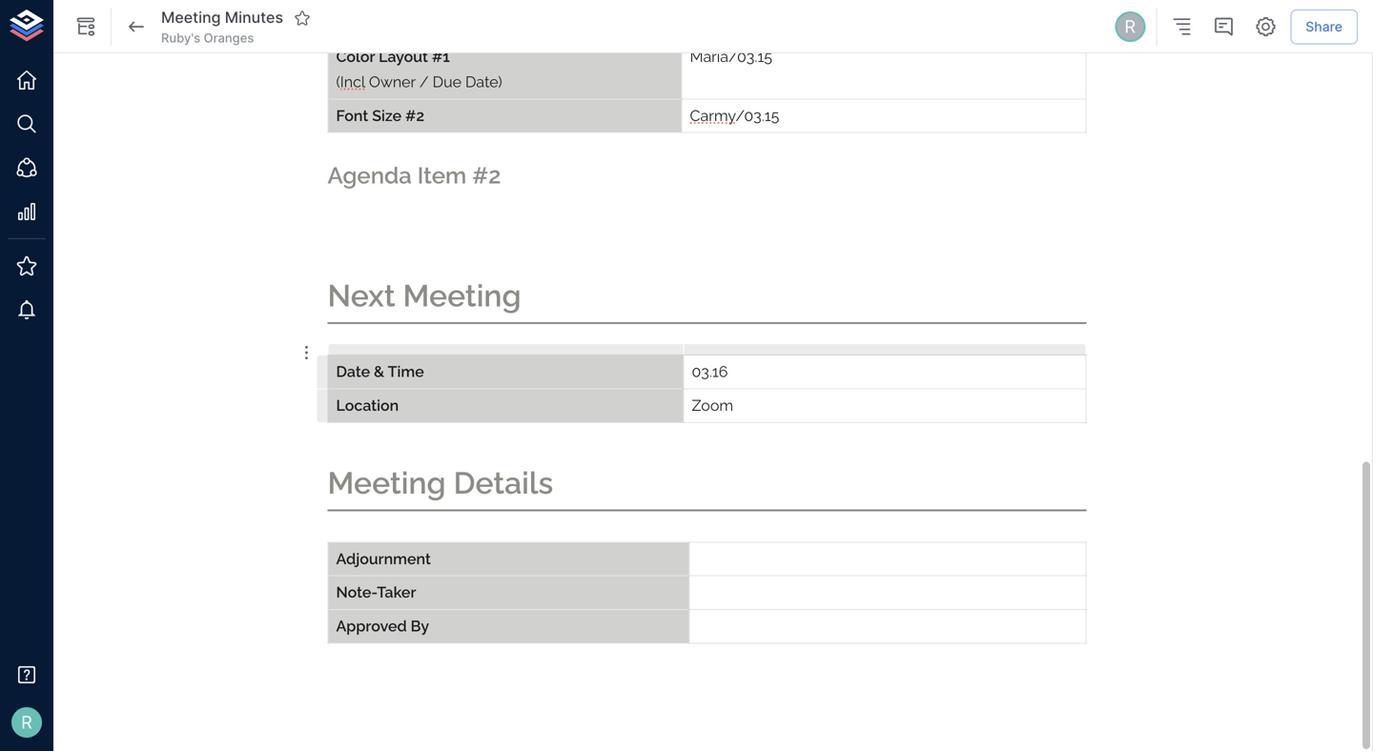 Task type: locate. For each thing, give the bounding box(es) containing it.
color layout #1 (incl owner / due date)
[[336, 48, 502, 90]]

meeting
[[161, 8, 221, 27], [403, 278, 521, 314], [328, 465, 446, 501]]

settings image
[[1254, 15, 1277, 38]]

time
[[388, 363, 424, 381]]

date & time
[[336, 363, 424, 381]]

#2 for font size #2
[[405, 107, 425, 124]]

note-taker
[[336, 584, 416, 601]]

2 vertical spatial meeting
[[328, 465, 446, 501]]

r for bottom r button
[[21, 712, 32, 733]]

03.16
[[692, 363, 728, 381]]

next
[[328, 278, 395, 314]]

0 vertical spatial r
[[1125, 16, 1136, 37]]

#2 right 'item'
[[472, 162, 501, 189]]

1 horizontal spatial r button
[[1112, 9, 1149, 45]]

item
[[418, 162, 467, 189]]

font
[[336, 107, 368, 124]]

0 horizontal spatial #2
[[405, 107, 425, 124]]

0 horizontal spatial r button
[[6, 702, 48, 744]]

location
[[336, 397, 399, 414]]

meeting up adjournment on the left bottom
[[328, 465, 446, 501]]

0 vertical spatial meeting
[[161, 8, 221, 27]]

meeting minutes
[[161, 8, 283, 27]]

1 vertical spatial r
[[21, 712, 32, 733]]

0 vertical spatial #2
[[405, 107, 425, 124]]

r button
[[1112, 9, 1149, 45], [6, 702, 48, 744]]

meeting up the time
[[403, 278, 521, 314]]

meeting up ruby's
[[161, 8, 221, 27]]

meeting for minutes
[[161, 8, 221, 27]]

0 vertical spatial r button
[[1112, 9, 1149, 45]]

#2
[[405, 107, 425, 124], [472, 162, 501, 189]]

1 horizontal spatial #2
[[472, 162, 501, 189]]

approved by
[[336, 618, 429, 635]]

go back image
[[125, 15, 148, 38]]

favorite image
[[294, 9, 311, 27]]

details
[[454, 465, 553, 501]]

1 horizontal spatial r
[[1125, 16, 1136, 37]]

1 vertical spatial meeting
[[403, 278, 521, 314]]

maria/03.15
[[690, 48, 772, 65]]

by
[[411, 618, 429, 635]]

r
[[1125, 16, 1136, 37], [21, 712, 32, 733]]

#2 right size
[[405, 107, 425, 124]]

0 horizontal spatial r
[[21, 712, 32, 733]]

date)
[[465, 73, 502, 90]]

1 vertical spatial #2
[[472, 162, 501, 189]]

oranges
[[204, 30, 254, 45]]

minutes
[[225, 8, 283, 27]]



Task type: vqa. For each thing, say whether or not it's contained in the screenshot.
TAKER
yes



Task type: describe. For each thing, give the bounding box(es) containing it.
meeting for details
[[328, 465, 446, 501]]

adjournment
[[336, 550, 431, 568]]

zoom
[[692, 397, 733, 414]]

show wiki image
[[74, 15, 97, 38]]

table of contents image
[[1170, 15, 1193, 38]]

agenda item #2
[[328, 162, 501, 189]]

r for right r button
[[1125, 16, 1136, 37]]

comments image
[[1212, 15, 1235, 38]]

(incl
[[336, 73, 365, 90]]

size
[[372, 107, 402, 124]]

1 vertical spatial r button
[[6, 702, 48, 744]]

font size #2
[[336, 107, 425, 124]]

taker
[[377, 584, 416, 601]]

&
[[374, 363, 385, 381]]

#2 for agenda item #2
[[472, 162, 501, 189]]

owner
[[369, 73, 416, 90]]

carmy/03.15
[[690, 107, 779, 124]]

ruby's
[[161, 30, 200, 45]]

next meeting
[[328, 278, 521, 314]]

share button
[[1291, 9, 1358, 44]]

note-
[[336, 584, 377, 601]]

/
[[420, 73, 429, 90]]

color
[[336, 48, 375, 65]]

approved
[[336, 618, 407, 635]]

ruby's oranges link
[[161, 29, 254, 47]]

agenda
[[328, 162, 412, 189]]

share
[[1306, 18, 1343, 35]]

due
[[433, 73, 462, 90]]

date
[[336, 363, 370, 381]]

meeting details
[[328, 465, 553, 501]]

ruby's oranges
[[161, 30, 254, 45]]

layout
[[379, 48, 428, 65]]

#1
[[432, 48, 450, 65]]



